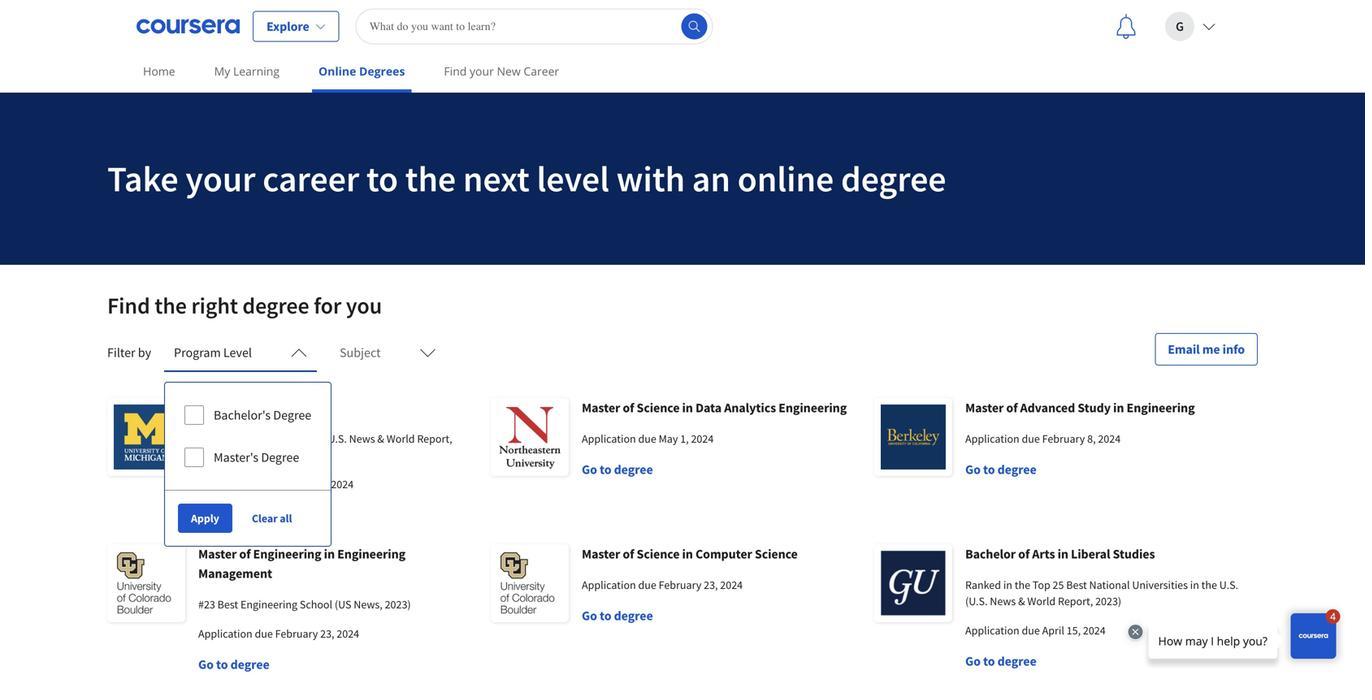 Task type: locate. For each thing, give the bounding box(es) containing it.
take
[[107, 156, 178, 201]]

master for master of advanced study in engineering
[[965, 400, 1004, 416]]

school inside #4 school of public health (u.s. news & world report, 2021)
[[212, 431, 245, 446]]

the left right
[[155, 291, 187, 320]]

0 horizontal spatial report,
[[417, 431, 452, 446]]

in up (us
[[324, 546, 335, 562]]

1 horizontal spatial your
[[470, 63, 494, 79]]

for
[[314, 291, 341, 320]]

your right take
[[186, 156, 256, 201]]

go
[[582, 462, 597, 478], [965, 462, 981, 478], [198, 507, 214, 523], [582, 608, 597, 624], [965, 653, 981, 670], [198, 657, 214, 673]]

due left may
[[638, 431, 656, 446]]

news
[[349, 431, 375, 446], [990, 594, 1016, 609]]

1 vertical spatial application due february 23, 2024
[[198, 627, 359, 641]]

science for computer
[[637, 546, 680, 562]]

application due february 8, 2024
[[965, 431, 1121, 446]]

1,
[[680, 431, 689, 446], [320, 477, 329, 492]]

bachelor of arts in liberal studies
[[965, 546, 1155, 562]]

(u.s. down ranked
[[965, 594, 988, 609]]

an
[[692, 156, 730, 201]]

february
[[1042, 431, 1085, 446], [275, 477, 318, 492], [659, 578, 702, 592], [275, 627, 318, 641]]

1 vertical spatial find
[[107, 291, 150, 320]]

0 vertical spatial (u.s.
[[325, 431, 347, 446]]

0 vertical spatial news
[[349, 431, 375, 446]]

application due february 23, 2024 down #23 best engineering school (us news, 2023)
[[198, 627, 359, 641]]

1 horizontal spatial 23,
[[704, 578, 718, 592]]

0 horizontal spatial 23,
[[320, 627, 334, 641]]

0 vertical spatial world
[[387, 431, 415, 446]]

georgetown university image
[[874, 544, 952, 622]]

to
[[366, 156, 398, 201], [600, 462, 611, 478], [983, 462, 995, 478], [216, 507, 228, 523], [600, 608, 611, 624], [983, 653, 995, 670], [216, 657, 228, 673]]

health up #4 school of public health (u.s. news & world report, 2021)
[[291, 400, 329, 416]]

program
[[174, 345, 221, 361]]

online
[[738, 156, 834, 201]]

2 university of colorado boulder image from the left
[[491, 544, 569, 622]]

0 horizontal spatial 1,
[[320, 477, 329, 492]]

1, right may
[[680, 431, 689, 446]]

your left new
[[470, 63, 494, 79]]

filter by
[[107, 345, 151, 361]]

1 horizontal spatial application due february 23, 2024
[[582, 578, 743, 592]]

me
[[1202, 341, 1220, 358]]

online degrees link
[[312, 53, 412, 93]]

1 horizontal spatial report,
[[1058, 594, 1093, 609]]

level
[[223, 345, 252, 361]]

23, down computer
[[704, 578, 718, 592]]

your for new
[[470, 63, 494, 79]]

application due february 23, 2024
[[582, 578, 743, 592], [198, 627, 359, 641]]

health
[[291, 400, 329, 416], [291, 431, 322, 446]]

0 horizontal spatial school
[[212, 431, 245, 446]]

23, down #23 best engineering school (us news, 2023)
[[320, 627, 334, 641]]

find the right degree for you
[[107, 291, 382, 320]]

best right '#23'
[[218, 597, 238, 612]]

2023)
[[1095, 594, 1122, 609], [385, 597, 411, 612]]

online
[[319, 63, 356, 79]]

2024 right 15,
[[1083, 623, 1106, 638]]

1 vertical spatial &
[[1018, 594, 1025, 609]]

due down master of science in computer science
[[638, 578, 656, 592]]

degree
[[841, 156, 946, 201], [242, 291, 309, 320], [614, 462, 653, 478], [998, 462, 1037, 478], [230, 507, 269, 523], [614, 608, 653, 624], [998, 653, 1037, 670], [230, 657, 269, 673]]

find left new
[[444, 63, 467, 79]]

world
[[387, 431, 415, 446], [1027, 594, 1056, 609]]

1 vertical spatial degree
[[261, 449, 299, 466]]

0 horizontal spatial find
[[107, 291, 150, 320]]

find your new career link
[[438, 53, 566, 89]]

0 horizontal spatial university of colorado boulder image
[[107, 544, 185, 622]]

in left "u.s."
[[1190, 578, 1199, 592]]

1 vertical spatial health
[[291, 431, 322, 446]]

None search field
[[356, 9, 713, 44]]

0 horizontal spatial your
[[186, 156, 256, 201]]

the left "u.s."
[[1202, 578, 1217, 592]]

1 horizontal spatial 1,
[[680, 431, 689, 446]]

engineering down email
[[1127, 400, 1195, 416]]

(u.s. up application due february 1, 2024
[[325, 431, 347, 446]]

1 vertical spatial public
[[259, 431, 288, 446]]

university of colorado boulder image for master of engineering in engineering management
[[107, 544, 185, 622]]

2023) down "national"
[[1095, 594, 1122, 609]]

0 horizontal spatial application due february 23, 2024
[[198, 627, 359, 641]]

online degrees
[[319, 63, 405, 79]]

& inside #4 school of public health (u.s. news & world report, 2021)
[[377, 431, 384, 446]]

2023) right news,
[[385, 597, 411, 612]]

0 vertical spatial school
[[212, 431, 245, 446]]

next
[[463, 156, 530, 201]]

program level
[[174, 345, 252, 361]]

2023) inside ranked in the top 25 best national universities in the u.s. (u.s. news & world report, 2023)
[[1095, 594, 1122, 609]]

(u.s. inside ranked in the top 25 best national universities in the u.s. (u.s. news & world report, 2023)
[[965, 594, 988, 609]]

0 vertical spatial report,
[[417, 431, 452, 446]]

master of advanced study in engineering
[[965, 400, 1195, 416]]

school
[[212, 431, 245, 446], [300, 597, 332, 612]]

in right study
[[1113, 400, 1124, 416]]

0 horizontal spatial news
[[349, 431, 375, 446]]

1 horizontal spatial 2023)
[[1095, 594, 1122, 609]]

0 horizontal spatial (u.s.
[[325, 431, 347, 446]]

university of colorado boulder image for master of science in computer science
[[491, 544, 569, 622]]

best right 25
[[1066, 578, 1087, 592]]

0 vertical spatial 23,
[[704, 578, 718, 592]]

1 vertical spatial world
[[1027, 594, 1056, 609]]

(u.s.
[[325, 431, 347, 446], [965, 594, 988, 609]]

1 horizontal spatial school
[[300, 597, 332, 612]]

0 vertical spatial your
[[470, 63, 494, 79]]

2024 down computer
[[720, 578, 743, 592]]

my
[[214, 63, 230, 79]]

find for find the right degree for you
[[107, 291, 150, 320]]

bachelor's degree
[[214, 407, 311, 423]]

bachelor's
[[214, 407, 271, 423]]

university of colorado boulder image
[[107, 544, 185, 622], [491, 544, 569, 622]]

master inside "master of engineering in engineering management"
[[198, 546, 237, 562]]

school up master's
[[212, 431, 245, 446]]

in
[[682, 400, 693, 416], [1113, 400, 1124, 416], [324, 546, 335, 562], [682, 546, 693, 562], [1058, 546, 1069, 562], [1003, 578, 1012, 592], [1190, 578, 1199, 592]]

1, down #4 school of public health (u.s. news & world report, 2021)
[[320, 477, 329, 492]]

report,
[[417, 431, 452, 446], [1058, 594, 1093, 609]]

coursera image
[[137, 13, 240, 39]]

of inside "master of engineering in engineering management"
[[239, 546, 251, 562]]

0 vertical spatial &
[[377, 431, 384, 446]]

science for data
[[637, 400, 680, 416]]

0 vertical spatial degree
[[273, 407, 311, 423]]

1 horizontal spatial (u.s.
[[965, 594, 988, 609]]

degree up #4 school of public health (u.s. news & world report, 2021)
[[273, 407, 311, 423]]

2024
[[691, 431, 714, 446], [1098, 431, 1121, 446], [331, 477, 354, 492], [720, 578, 743, 592], [1083, 623, 1106, 638], [337, 627, 359, 641]]

with
[[616, 156, 685, 201]]

learning
[[233, 63, 280, 79]]

in inside "master of engineering in engineering management"
[[324, 546, 335, 562]]

find up filter by
[[107, 291, 150, 320]]

ranked in the top 25 best national universities in the u.s. (u.s. news & world report, 2023)
[[965, 578, 1238, 609]]

in right arts
[[1058, 546, 1069, 562]]

go to degree
[[582, 462, 653, 478], [965, 462, 1037, 478], [198, 507, 269, 523], [582, 608, 653, 624], [965, 653, 1037, 670], [198, 657, 269, 673]]

your
[[470, 63, 494, 79], [186, 156, 256, 201]]

computer
[[696, 546, 752, 562]]

1 vertical spatial (u.s.
[[965, 594, 988, 609]]

application due february 23, 2024 down master of science in computer science
[[582, 578, 743, 592]]

1 horizontal spatial find
[[444, 63, 467, 79]]

science left computer
[[637, 546, 680, 562]]

public
[[253, 400, 289, 416], [259, 431, 288, 446]]

0 horizontal spatial world
[[387, 431, 415, 446]]

studies
[[1113, 546, 1155, 562]]

23,
[[704, 578, 718, 592], [320, 627, 334, 641]]

degree
[[273, 407, 311, 423], [261, 449, 299, 466]]

1 university of colorado boulder image from the left
[[107, 544, 185, 622]]

world inside #4 school of public health (u.s. news & world report, 2021)
[[387, 431, 415, 446]]

health down bachelor's degree
[[291, 431, 322, 446]]

my learning link
[[208, 53, 286, 89]]

degree for master's degree
[[261, 449, 299, 466]]

due down advanced
[[1022, 431, 1040, 446]]

0 vertical spatial application due february 23, 2024
[[582, 578, 743, 592]]

february left 8,
[[1042, 431, 1085, 446]]

clear all button
[[245, 504, 299, 533]]

2024 right 8,
[[1098, 431, 1121, 446]]

&
[[377, 431, 384, 446], [1018, 594, 1025, 609]]

application
[[582, 431, 636, 446], [965, 431, 1020, 446], [198, 477, 252, 492], [582, 578, 636, 592], [965, 623, 1020, 638], [198, 627, 252, 641]]

1 horizontal spatial university of colorado boulder image
[[491, 544, 569, 622]]

1 horizontal spatial world
[[1027, 594, 1056, 609]]

1 horizontal spatial best
[[1066, 578, 1087, 592]]

0 vertical spatial find
[[444, 63, 467, 79]]

email me info button
[[1155, 333, 1258, 366]]

public inside #4 school of public health (u.s. news & world report, 2021)
[[259, 431, 288, 446]]

#23 best engineering school (us news, 2023)
[[198, 597, 411, 612]]

health inside #4 school of public health (u.s. news & world report, 2021)
[[291, 431, 322, 446]]

science up may
[[637, 400, 680, 416]]

ranked
[[965, 578, 1001, 592]]

1 vertical spatial report,
[[1058, 594, 1093, 609]]

0 horizontal spatial best
[[218, 597, 238, 612]]

1 vertical spatial 1,
[[320, 477, 329, 492]]

management
[[198, 566, 272, 582]]

in right ranked
[[1003, 578, 1012, 592]]

1 horizontal spatial &
[[1018, 594, 1025, 609]]

1 horizontal spatial news
[[990, 594, 1016, 609]]

engineering
[[779, 400, 847, 416], [1127, 400, 1195, 416], [253, 546, 321, 562], [337, 546, 406, 562], [240, 597, 297, 612]]

school left (us
[[300, 597, 332, 612]]

0 vertical spatial best
[[1066, 578, 1087, 592]]

1 vertical spatial your
[[186, 156, 256, 201]]

the
[[405, 156, 456, 201], [155, 291, 187, 320], [1015, 578, 1030, 592], [1202, 578, 1217, 592]]

1 vertical spatial news
[[990, 594, 1016, 609]]

0 horizontal spatial &
[[377, 431, 384, 446]]

1 vertical spatial school
[[300, 597, 332, 612]]

master for master of science in data analytics engineering
[[582, 400, 620, 416]]

master's
[[214, 449, 259, 466]]

master
[[198, 400, 237, 416], [582, 400, 620, 416], [965, 400, 1004, 416], [198, 546, 237, 562], [582, 546, 620, 562]]

0 vertical spatial 1,
[[680, 431, 689, 446]]

find
[[444, 63, 467, 79], [107, 291, 150, 320]]

0 horizontal spatial 2023)
[[385, 597, 411, 612]]

degrees
[[359, 63, 405, 79]]

february up all
[[275, 477, 318, 492]]

degree up application due february 1, 2024
[[261, 449, 299, 466]]

1 vertical spatial 23,
[[320, 627, 334, 641]]



Task type: describe. For each thing, give the bounding box(es) containing it.
program level button
[[164, 333, 317, 372]]

clear all
[[252, 511, 292, 526]]

home
[[143, 63, 175, 79]]

filter
[[107, 345, 135, 361]]

master for master of public health
[[198, 400, 237, 416]]

email me info
[[1168, 341, 1245, 358]]

master of engineering in engineering management
[[198, 546, 406, 582]]

level
[[537, 156, 609, 201]]

2024 down (us
[[337, 627, 359, 641]]

science right computer
[[755, 546, 798, 562]]

of for master of science in data analytics engineering
[[623, 400, 634, 416]]

university of california, berkeley image
[[874, 398, 952, 476]]

master for master of science in computer science
[[582, 546, 620, 562]]

master for master of engineering in engineering management
[[198, 546, 237, 562]]

due left april
[[1022, 623, 1040, 638]]

0 vertical spatial health
[[291, 400, 329, 416]]

1 vertical spatial best
[[218, 597, 238, 612]]

engineering down all
[[253, 546, 321, 562]]

universities
[[1132, 578, 1188, 592]]

in left computer
[[682, 546, 693, 562]]

april
[[1042, 623, 1064, 638]]

2024 down #4 school of public health (u.s. news & world report, 2021)
[[331, 477, 354, 492]]

report, inside #4 school of public health (u.s. news & world report, 2021)
[[417, 431, 452, 446]]

clear
[[252, 511, 278, 526]]

study
[[1078, 400, 1111, 416]]

data
[[696, 400, 722, 416]]

career
[[263, 156, 359, 201]]

2021)
[[198, 448, 224, 462]]

1, for february
[[320, 477, 329, 492]]

advanced
[[1020, 400, 1075, 416]]

analytics
[[724, 400, 776, 416]]

news,
[[354, 597, 383, 612]]

my learning
[[214, 63, 280, 79]]

of for master of engineering in engineering management
[[239, 546, 251, 562]]

home link
[[137, 53, 182, 89]]

may
[[659, 431, 678, 446]]

northeastern university image
[[491, 398, 569, 476]]

due down master's degree
[[255, 477, 273, 492]]

(u.s. inside #4 school of public health (u.s. news & world report, 2021)
[[325, 431, 347, 446]]

liberal
[[1071, 546, 1110, 562]]

best inside ranked in the top 25 best national universities in the u.s. (u.s. news & world report, 2023)
[[1066, 578, 1087, 592]]

the left next
[[405, 156, 456, 201]]

#4
[[198, 431, 210, 446]]

february down #23 best engineering school (us news, 2023)
[[275, 627, 318, 641]]

(us
[[335, 597, 351, 612]]

info
[[1223, 341, 1245, 358]]

master of science in data analytics engineering
[[582, 400, 847, 416]]

new
[[497, 63, 521, 79]]

#4 school of public health (u.s. news & world report, 2021)
[[198, 431, 452, 462]]

email
[[1168, 341, 1200, 358]]

engineering up news,
[[337, 546, 406, 562]]

your for career
[[186, 156, 256, 201]]

report, inside ranked in the top 25 best national universities in the u.s. (u.s. news & world report, 2023)
[[1058, 594, 1093, 609]]

due down #23 best engineering school (us news, 2023)
[[255, 627, 273, 641]]

degree for bachelor's degree
[[273, 407, 311, 423]]

find your new career
[[444, 63, 559, 79]]

#23
[[198, 597, 215, 612]]

university of michigan image
[[107, 398, 185, 476]]

0 vertical spatial public
[[253, 400, 289, 416]]

right
[[191, 291, 238, 320]]

by
[[138, 345, 151, 361]]

application due february 1, 2024
[[198, 477, 354, 492]]

find for find your new career
[[444, 63, 467, 79]]

15,
[[1067, 623, 1081, 638]]

world inside ranked in the top 25 best national universities in the u.s. (u.s. news & world report, 2023)
[[1027, 594, 1056, 609]]

application due april 15, 2024
[[965, 623, 1106, 638]]

news inside ranked in the top 25 best national universities in the u.s. (u.s. news & world report, 2023)
[[990, 594, 1016, 609]]

engineering down management
[[240, 597, 297, 612]]

& inside ranked in the top 25 best national universities in the u.s. (u.s. news & world report, 2023)
[[1018, 594, 1025, 609]]

apply
[[191, 511, 219, 526]]

the left top
[[1015, 578, 1030, 592]]

national
[[1089, 578, 1130, 592]]

options list list box
[[165, 383, 331, 490]]

apply button
[[178, 504, 232, 533]]

2024 down data
[[691, 431, 714, 446]]

february down master of science in computer science
[[659, 578, 702, 592]]

of for master of public health
[[239, 400, 251, 416]]

of for bachelor of arts in liberal studies
[[1018, 546, 1030, 562]]

master's degree
[[214, 449, 299, 466]]

bachelor
[[965, 546, 1016, 562]]

career
[[524, 63, 559, 79]]

actions toolbar
[[165, 490, 331, 546]]

arts
[[1032, 546, 1055, 562]]

take your career to the next level with an online degree
[[107, 156, 946, 201]]

application due may 1, 2024
[[582, 431, 714, 446]]

news inside #4 school of public health (u.s. news & world report, 2021)
[[349, 431, 375, 446]]

top
[[1033, 578, 1050, 592]]

master of public health
[[198, 400, 329, 416]]

in left data
[[682, 400, 693, 416]]

all
[[280, 511, 292, 526]]

u.s.
[[1220, 578, 1238, 592]]

of for master of advanced study in engineering
[[1006, 400, 1018, 416]]

master of science in computer science
[[582, 546, 798, 562]]

of inside #4 school of public health (u.s. news & world report, 2021)
[[247, 431, 256, 446]]

25
[[1053, 578, 1064, 592]]

you
[[346, 291, 382, 320]]

1, for may
[[680, 431, 689, 446]]

of for master of science in computer science
[[623, 546, 634, 562]]

engineering right analytics
[[779, 400, 847, 416]]

8,
[[1087, 431, 1096, 446]]



Task type: vqa. For each thing, say whether or not it's contained in the screenshot.
an
yes



